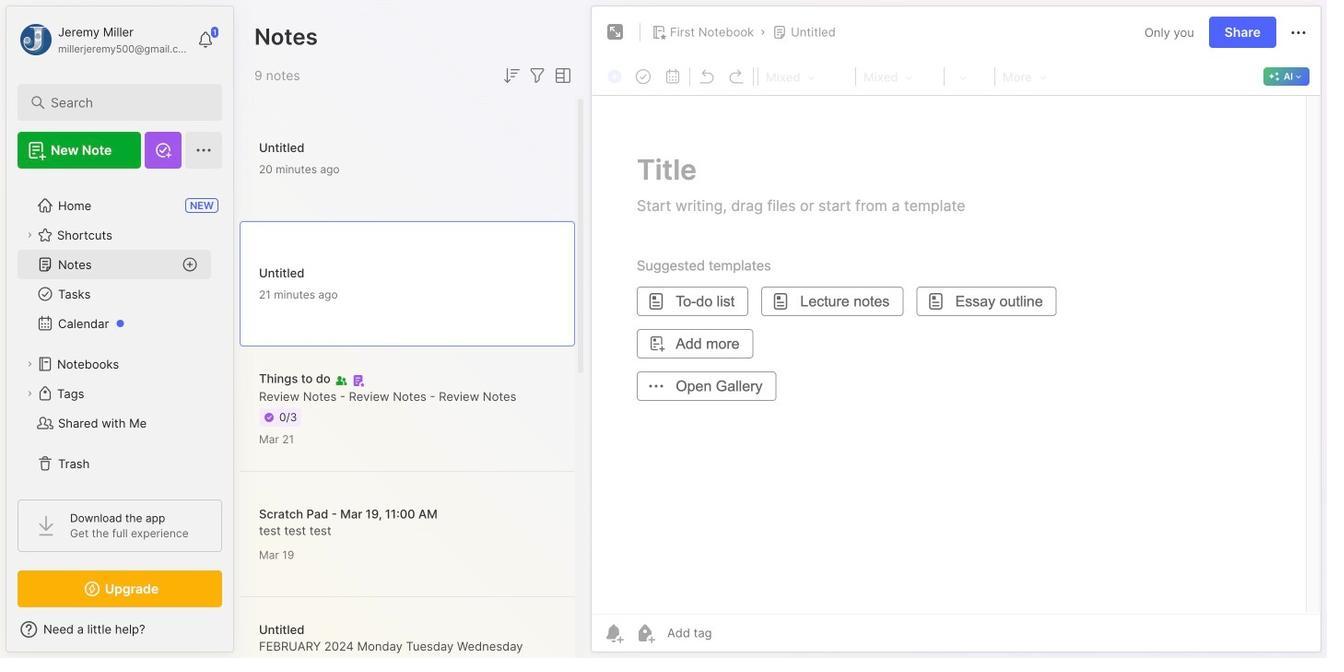 Task type: locate. For each thing, give the bounding box(es) containing it.
Account field
[[18, 21, 188, 58]]

main element
[[0, 0, 240, 658]]

add a reminder image
[[603, 622, 625, 644]]

Heading level field
[[761, 65, 854, 88]]

None search field
[[51, 91, 198, 113]]

expand note image
[[605, 21, 627, 43]]

more actions image
[[1288, 22, 1310, 44]]

tree inside main element
[[6, 180, 233, 489]]

WHAT'S NEW field
[[6, 615, 233, 644]]

tree
[[6, 180, 233, 489]]

insert image
[[603, 65, 629, 88]]

More actions field
[[1288, 21, 1310, 44]]

Sort options field
[[501, 65, 523, 87]]

Insert field
[[603, 65, 629, 88]]

More field
[[997, 65, 1053, 88]]

View options field
[[548, 65, 574, 87]]

Add tag field
[[666, 625, 804, 641]]

add tag image
[[634, 622, 656, 644]]

click to collapse image
[[233, 624, 247, 646]]



Task type: vqa. For each thing, say whether or not it's contained in the screenshot.
the Web Clips tab
no



Task type: describe. For each thing, give the bounding box(es) containing it.
Search text field
[[51, 94, 198, 112]]

expand notebooks image
[[24, 359, 35, 370]]

Add filters field
[[526, 65, 548, 87]]

font family image
[[858, 65, 942, 88]]

add filters image
[[526, 65, 548, 87]]

expand tags image
[[24, 388, 35, 399]]

Font family field
[[858, 65, 942, 88]]

heading level image
[[761, 65, 854, 88]]

more image
[[997, 65, 1053, 88]]

Note Editor text field
[[592, 95, 1321, 614]]

Font size field
[[947, 65, 993, 88]]

font size image
[[947, 65, 993, 88]]

none search field inside main element
[[51, 91, 198, 113]]

note window element
[[591, 6, 1322, 657]]



